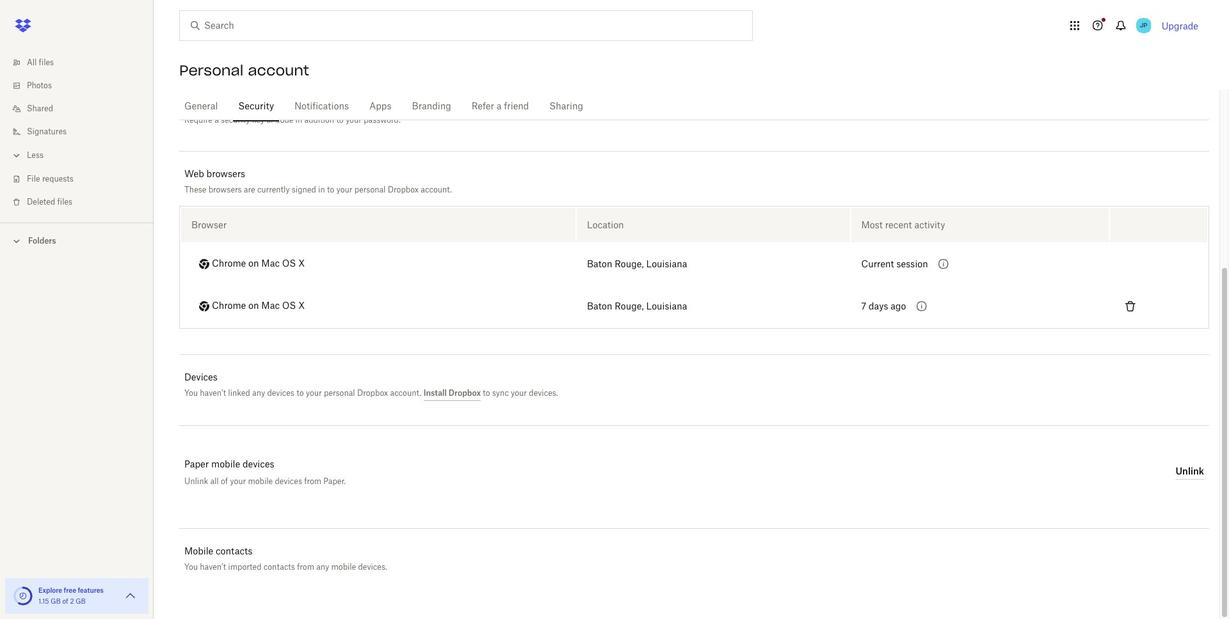 Task type: vqa. For each thing, say whether or not it's contained in the screenshot.
Only on the right of the page
no



Task type: locate. For each thing, give the bounding box(es) containing it.
contacts right imported
[[264, 563, 295, 572]]

2 rouge, from the top
[[615, 303, 644, 311]]

1 chrome on mac os x from the top
[[212, 260, 305, 269]]

1 rouge, from the top
[[615, 260, 644, 269]]

step
[[206, 101, 224, 110]]

0 vertical spatial contacts
[[216, 546, 252, 557]]

0 vertical spatial account.
[[421, 185, 452, 195]]

0 vertical spatial x
[[298, 260, 305, 269]]

shared
[[27, 105, 53, 113]]

rouge, for current session
[[615, 260, 644, 269]]

you down mobile
[[184, 563, 198, 572]]

1 horizontal spatial files
[[57, 198, 72, 206]]

a right refer
[[497, 102, 502, 111]]

chrome for 7 days ago
[[212, 302, 246, 311]]

from inside "mobile contacts you haven't imported contacts from any mobile devices."
[[297, 563, 314, 572]]

0 horizontal spatial a
[[215, 116, 219, 124]]

2 haven't from the top
[[200, 563, 226, 572]]

explore
[[38, 587, 62, 595]]

in right the signed
[[318, 185, 325, 195]]

dropbox
[[388, 185, 419, 195], [357, 389, 388, 398], [449, 389, 481, 398]]

0 vertical spatial in
[[295, 116, 302, 124]]

gb right 2
[[76, 599, 86, 606]]

any
[[252, 389, 265, 398], [316, 563, 329, 572]]

browsers up the 'are'
[[207, 168, 245, 179]]

of
[[221, 477, 228, 486], [62, 599, 68, 606]]

gb right 1.15
[[51, 599, 61, 606]]

2 louisiana from the top
[[646, 303, 687, 311]]

0 horizontal spatial contacts
[[216, 546, 252, 557]]

your
[[346, 116, 362, 124], [336, 185, 352, 195], [306, 389, 322, 398], [511, 389, 527, 398], [230, 477, 246, 486]]

devices for devices
[[267, 389, 294, 398]]

all
[[27, 59, 37, 67]]

account.
[[421, 185, 452, 195], [390, 389, 421, 398]]

1 x from the top
[[298, 260, 305, 269]]

files right all
[[39, 59, 54, 67]]

tab list
[[179, 90, 1209, 122]]

0 horizontal spatial devices.
[[358, 563, 387, 572]]

0 vertical spatial any
[[252, 389, 265, 398]]

1 baton rouge, louisiana from the top
[[587, 260, 687, 269]]

louisiana for 7 days ago
[[646, 303, 687, 311]]

paper.
[[324, 477, 346, 486]]

1 vertical spatial x
[[298, 302, 305, 311]]

1 vertical spatial rouge,
[[615, 303, 644, 311]]

devices inside devices you haven't linked any devices to your personal dropbox account. install dropbox to sync your devices.
[[267, 389, 294, 398]]

chrome on mac os x
[[212, 260, 305, 269], [212, 302, 305, 311]]

rouge, for 7 days ago
[[615, 303, 644, 311]]

files inside deleted files "link"
[[57, 198, 72, 206]]

0 vertical spatial a
[[497, 102, 502, 111]]

chrome for current session
[[212, 260, 246, 269]]

from left paper.
[[304, 477, 321, 486]]

1 vertical spatial personal
[[324, 389, 355, 398]]

1 vertical spatial contacts
[[264, 563, 295, 572]]

2
[[70, 599, 74, 606]]

0 horizontal spatial gb
[[51, 599, 61, 606]]

files right 'deleted'
[[57, 198, 72, 206]]

1 vertical spatial of
[[62, 599, 68, 606]]

0 vertical spatial devices
[[267, 389, 294, 398]]

deleted files link
[[10, 191, 154, 214]]

devices for unlink
[[275, 477, 302, 486]]

devices
[[267, 389, 294, 398], [243, 461, 274, 470], [275, 477, 302, 486]]

x for current session
[[298, 260, 305, 269]]

1 louisiana from the top
[[646, 260, 687, 269]]

on for current session
[[248, 260, 259, 269]]

a down step
[[215, 116, 219, 124]]

1 on from the top
[[248, 260, 259, 269]]

2 you from the top
[[184, 563, 198, 572]]

sharing
[[550, 102, 583, 111]]

1 vertical spatial files
[[57, 198, 72, 206]]

web browsers these browsers are currently signed in to your personal dropbox account.
[[184, 168, 452, 195]]

1 vertical spatial baton rouge, louisiana
[[587, 303, 687, 311]]

upgrade
[[1162, 20, 1198, 31]]

0 horizontal spatial in
[[295, 116, 302, 124]]

personal inside web browsers these browsers are currently signed in to your personal dropbox account.
[[354, 185, 386, 195]]

2 vertical spatial mobile
[[331, 563, 356, 572]]

1 horizontal spatial in
[[318, 185, 325, 195]]

security tab
[[233, 92, 279, 122]]

on for 7 days ago
[[248, 302, 259, 311]]

0 horizontal spatial mobile
[[211, 461, 240, 470]]

browsers left the 'are'
[[208, 185, 242, 195]]

1 os from the top
[[282, 260, 296, 269]]

1 vertical spatial devices.
[[358, 563, 387, 572]]

0 vertical spatial you
[[184, 389, 198, 398]]

contacts up imported
[[216, 546, 252, 557]]

explore free features 1.15 gb of 2 gb
[[38, 587, 104, 606]]

2 os from the top
[[282, 302, 296, 311]]

1 vertical spatial mac
[[261, 302, 280, 311]]

personal inside devices you haven't linked any devices to your personal dropbox account. install dropbox to sync your devices.
[[324, 389, 355, 398]]

haven't inside "mobile contacts you haven't imported contacts from any mobile devices."
[[200, 563, 226, 572]]

0 vertical spatial rouge,
[[615, 260, 644, 269]]

require
[[184, 116, 212, 124]]

files
[[39, 59, 54, 67], [57, 198, 72, 206]]

currently
[[257, 185, 290, 195]]

1 horizontal spatial devices.
[[529, 389, 558, 398]]

0 vertical spatial personal
[[354, 185, 386, 195]]

1 vertical spatial chrome on mac os x
[[212, 302, 305, 311]]

all files link
[[10, 51, 154, 74]]

0 vertical spatial devices.
[[529, 389, 558, 398]]

you down 'devices'
[[184, 389, 198, 398]]

in inside two-step verification require a security key or code in addition to your password.
[[295, 116, 302, 124]]

1 chrome from the top
[[212, 260, 246, 269]]

0 vertical spatial mobile
[[211, 461, 240, 470]]

signed
[[292, 185, 316, 195]]

in right code
[[295, 116, 302, 124]]

1 baton from the top
[[587, 260, 612, 269]]

files inside the all files link
[[39, 59, 54, 67]]

2 chrome on mac os x from the top
[[212, 302, 305, 311]]

to right addition
[[336, 116, 344, 124]]

current session
[[861, 260, 928, 269]]

baton for 7 days ago
[[587, 303, 612, 311]]

1 horizontal spatial a
[[497, 102, 502, 111]]

of left 2
[[62, 599, 68, 606]]

from right imported
[[297, 563, 314, 572]]

1 vertical spatial account.
[[390, 389, 421, 398]]

mobile
[[211, 461, 240, 470], [248, 477, 273, 486], [331, 563, 356, 572]]

free
[[64, 587, 76, 595]]

0 vertical spatial on
[[248, 260, 259, 269]]

2 mac from the top
[[261, 302, 280, 311]]

addition
[[304, 116, 334, 124]]

1 horizontal spatial unlink
[[1176, 466, 1204, 477]]

1 horizontal spatial of
[[221, 477, 228, 486]]

unlink for unlink all of your mobile devices from paper.
[[184, 477, 208, 486]]

devices right linked
[[267, 389, 294, 398]]

mac
[[261, 260, 280, 269], [261, 302, 280, 311]]

browser
[[191, 220, 227, 231]]

2 x from the top
[[298, 302, 305, 311]]

to
[[336, 116, 344, 124], [327, 185, 334, 195], [297, 389, 304, 398], [483, 389, 490, 398]]

paper mobile devices
[[184, 461, 274, 470]]

chrome on mac os x for 7 days ago
[[212, 302, 305, 311]]

0 horizontal spatial unlink
[[184, 477, 208, 486]]

from for all
[[304, 477, 321, 486]]

1 horizontal spatial mobile
[[248, 477, 273, 486]]

1 vertical spatial any
[[316, 563, 329, 572]]

haven't down mobile
[[200, 563, 226, 572]]

list
[[0, 44, 154, 223]]

os
[[282, 260, 296, 269], [282, 302, 296, 311]]

linked
[[228, 389, 250, 398]]

devices left paper.
[[275, 477, 302, 486]]

a
[[497, 102, 502, 111], [215, 116, 219, 124]]

1 vertical spatial os
[[282, 302, 296, 311]]

0 vertical spatial from
[[304, 477, 321, 486]]

x for 7 days ago
[[298, 302, 305, 311]]

haven't down 'devices'
[[200, 389, 226, 398]]

notifications tab
[[289, 92, 354, 122]]

devices. inside "mobile contacts you haven't imported contacts from any mobile devices."
[[358, 563, 387, 572]]

1 mac from the top
[[261, 260, 280, 269]]

Search text field
[[204, 19, 726, 33]]

0 vertical spatial os
[[282, 260, 296, 269]]

0 vertical spatial files
[[39, 59, 54, 67]]

dropbox inside web browsers these browsers are currently signed in to your personal dropbox account.
[[388, 185, 419, 195]]

1 vertical spatial louisiana
[[646, 303, 687, 311]]

0 horizontal spatial files
[[39, 59, 54, 67]]

less image
[[10, 149, 23, 162]]

1 vertical spatial mobile
[[248, 477, 273, 486]]

of right all
[[221, 477, 228, 486]]

baton rouge, louisiana for 7 days ago
[[587, 303, 687, 311]]

0 vertical spatial browsers
[[207, 168, 245, 179]]

1 vertical spatial a
[[215, 116, 219, 124]]

gb
[[51, 599, 61, 606], [76, 599, 86, 606]]

any inside devices you haven't linked any devices to your personal dropbox account. install dropbox to sync your devices.
[[252, 389, 265, 398]]

2 chrome from the top
[[212, 302, 246, 311]]

session
[[897, 260, 928, 269]]

7 days ago
[[861, 303, 906, 311]]

1 vertical spatial browsers
[[208, 185, 242, 195]]

baton
[[587, 260, 612, 269], [587, 303, 612, 311]]

0 vertical spatial chrome on mac os x
[[212, 260, 305, 269]]

0 vertical spatial haven't
[[200, 389, 226, 398]]

1 horizontal spatial any
[[316, 563, 329, 572]]

1 vertical spatial on
[[248, 302, 259, 311]]

to right the signed
[[327, 185, 334, 195]]

mac for 7 days ago
[[261, 302, 280, 311]]

2 gb from the left
[[76, 599, 86, 606]]

1 vertical spatial you
[[184, 563, 198, 572]]

recent
[[885, 220, 912, 231]]

2 vertical spatial devices
[[275, 477, 302, 486]]

0 vertical spatial mac
[[261, 260, 280, 269]]

two-step verification require a security key or code in addition to your password.
[[184, 101, 401, 124]]

0 horizontal spatial any
[[252, 389, 265, 398]]

unlink
[[1176, 466, 1204, 477], [184, 477, 208, 486]]

1 you from the top
[[184, 389, 198, 398]]

2 on from the top
[[248, 302, 259, 311]]

apps
[[369, 102, 391, 111]]

1 vertical spatial chrome
[[212, 302, 246, 311]]

1 horizontal spatial gb
[[76, 599, 86, 606]]

account. inside web browsers these browsers are currently signed in to your personal dropbox account.
[[421, 185, 452, 195]]

you inside "mobile contacts you haven't imported contacts from any mobile devices."
[[184, 563, 198, 572]]

photos link
[[10, 74, 154, 97]]

photos
[[27, 82, 52, 90]]

1 vertical spatial haven't
[[200, 563, 226, 572]]

0 horizontal spatial of
[[62, 599, 68, 606]]

browsers
[[207, 168, 245, 179], [208, 185, 242, 195]]

paper
[[184, 461, 209, 470]]

quota usage element
[[13, 586, 33, 607]]

unlink for unlink
[[1176, 466, 1204, 477]]

file requests
[[27, 175, 73, 183]]

current
[[861, 260, 894, 269]]

install
[[424, 389, 447, 398]]

from for contacts
[[297, 563, 314, 572]]

1 vertical spatial in
[[318, 185, 325, 195]]

os for 7
[[282, 302, 296, 311]]

rouge,
[[615, 260, 644, 269], [615, 303, 644, 311]]

of inside explore free features 1.15 gb of 2 gb
[[62, 599, 68, 606]]

from
[[304, 477, 321, 486], [297, 563, 314, 572]]

0 vertical spatial louisiana
[[646, 260, 687, 269]]

personal
[[354, 185, 386, 195], [324, 389, 355, 398]]

to left the "sync"
[[483, 389, 490, 398]]

jp button
[[1134, 15, 1154, 36]]

2 baton from the top
[[587, 303, 612, 311]]

0 vertical spatial baton rouge, louisiana
[[587, 260, 687, 269]]

folders button
[[0, 231, 154, 250]]

devices up unlink all of your mobile devices from paper.
[[243, 461, 274, 470]]

2 baton rouge, louisiana from the top
[[587, 303, 687, 311]]

chrome
[[212, 260, 246, 269], [212, 302, 246, 311]]

your inside web browsers these browsers are currently signed in to your personal dropbox account.
[[336, 185, 352, 195]]

x
[[298, 260, 305, 269], [298, 302, 305, 311]]

on
[[248, 260, 259, 269], [248, 302, 259, 311]]

0 vertical spatial chrome
[[212, 260, 246, 269]]

1 vertical spatial from
[[297, 563, 314, 572]]

2 horizontal spatial mobile
[[331, 563, 356, 572]]

0 vertical spatial baton
[[587, 260, 612, 269]]

sync
[[492, 389, 509, 398]]

1 vertical spatial baton
[[587, 303, 612, 311]]

or
[[266, 116, 274, 124]]

1 haven't from the top
[[200, 389, 226, 398]]



Task type: describe. For each thing, give the bounding box(es) containing it.
notifications
[[295, 102, 349, 111]]

baton rouge, louisiana for current session
[[587, 260, 687, 269]]

devices you haven't linked any devices to your personal dropbox account. install dropbox to sync your devices.
[[184, 372, 558, 398]]

louisiana for current session
[[646, 260, 687, 269]]

7
[[861, 303, 866, 311]]

deleted files
[[27, 198, 72, 206]]

all files
[[27, 59, 54, 67]]

most recent activity
[[861, 220, 945, 231]]

unlink button
[[1176, 465, 1204, 480]]

general tab
[[179, 92, 223, 122]]

account. inside devices you haven't linked any devices to your personal dropbox account. install dropbox to sync your devices.
[[390, 389, 421, 398]]

deleted
[[27, 198, 55, 206]]

activity
[[914, 220, 945, 231]]

two-
[[184, 101, 206, 110]]

branding
[[412, 102, 451, 111]]

baton for current session
[[587, 260, 612, 269]]

file
[[27, 175, 40, 183]]

to inside two-step verification require a security key or code in addition to your password.
[[336, 116, 344, 124]]

password.
[[364, 116, 401, 124]]

security
[[238, 102, 274, 111]]

dropbox image
[[10, 13, 36, 38]]

devices. inside devices you haven't linked any devices to your personal dropbox account. install dropbox to sync your devices.
[[529, 389, 558, 398]]

are
[[244, 185, 255, 195]]

web
[[184, 168, 204, 179]]

os for current
[[282, 260, 296, 269]]

imported
[[228, 563, 262, 572]]

refer a friend tab
[[467, 92, 534, 122]]

account
[[248, 61, 309, 79]]

these
[[184, 185, 206, 195]]

refer a friend
[[472, 102, 529, 111]]

file requests link
[[10, 168, 154, 191]]

mobile inside "mobile contacts you haven't imported contacts from any mobile devices."
[[331, 563, 356, 572]]

unlink all of your mobile devices from paper.
[[184, 477, 346, 486]]

upgrade link
[[1162, 20, 1198, 31]]

refer
[[472, 102, 494, 111]]

friend
[[504, 102, 529, 111]]

in inside web browsers these browsers are currently signed in to your personal dropbox account.
[[318, 185, 325, 195]]

you inside devices you haven't linked any devices to your personal dropbox account. install dropbox to sync your devices.
[[184, 389, 198, 398]]

1.15
[[38, 599, 49, 606]]

folders
[[28, 236, 56, 246]]

features
[[78, 587, 104, 595]]

a inside two-step verification require a security key or code in addition to your password.
[[215, 116, 219, 124]]

list containing all files
[[0, 44, 154, 223]]

haven't inside devices you haven't linked any devices to your personal dropbox account. install dropbox to sync your devices.
[[200, 389, 226, 398]]

a inside tab
[[497, 102, 502, 111]]

your inside two-step verification require a security key or code in addition to your password.
[[346, 116, 362, 124]]

1 horizontal spatial contacts
[[264, 563, 295, 572]]

code
[[276, 116, 293, 124]]

personal account
[[179, 61, 309, 79]]

less
[[27, 152, 44, 159]]

requests
[[42, 175, 73, 183]]

mac for current session
[[261, 260, 280, 269]]

jp
[[1140, 21, 1148, 29]]

sharing tab
[[544, 92, 588, 122]]

all
[[210, 477, 219, 486]]

to inside web browsers these browsers are currently signed in to your personal dropbox account.
[[327, 185, 334, 195]]

install dropbox link
[[424, 389, 481, 402]]

apps tab
[[364, 92, 397, 122]]

mobile contacts you haven't imported contacts from any mobile devices.
[[184, 546, 387, 572]]

1 vertical spatial devices
[[243, 461, 274, 470]]

branding tab
[[407, 92, 456, 122]]

location
[[587, 220, 624, 231]]

security
[[221, 116, 250, 124]]

signatures link
[[10, 120, 154, 143]]

tab list containing general
[[179, 90, 1209, 122]]

personal
[[179, 61, 243, 79]]

chrome on mac os x for current session
[[212, 260, 305, 269]]

1 gb from the left
[[51, 599, 61, 606]]

files for all files
[[39, 59, 54, 67]]

end session element
[[1110, 208, 1207, 243]]

ago
[[891, 303, 906, 311]]

signatures
[[27, 128, 67, 136]]

key
[[252, 116, 264, 124]]

general
[[184, 102, 218, 111]]

to right linked
[[297, 389, 304, 398]]

mobile
[[184, 546, 213, 557]]

devices
[[184, 372, 218, 383]]

days
[[869, 303, 888, 311]]

files for deleted files
[[57, 198, 72, 206]]

any inside "mobile contacts you haven't imported contacts from any mobile devices."
[[316, 563, 329, 572]]

verification
[[226, 101, 274, 110]]

most
[[861, 220, 883, 231]]

0 vertical spatial of
[[221, 477, 228, 486]]

shared link
[[10, 97, 154, 120]]



